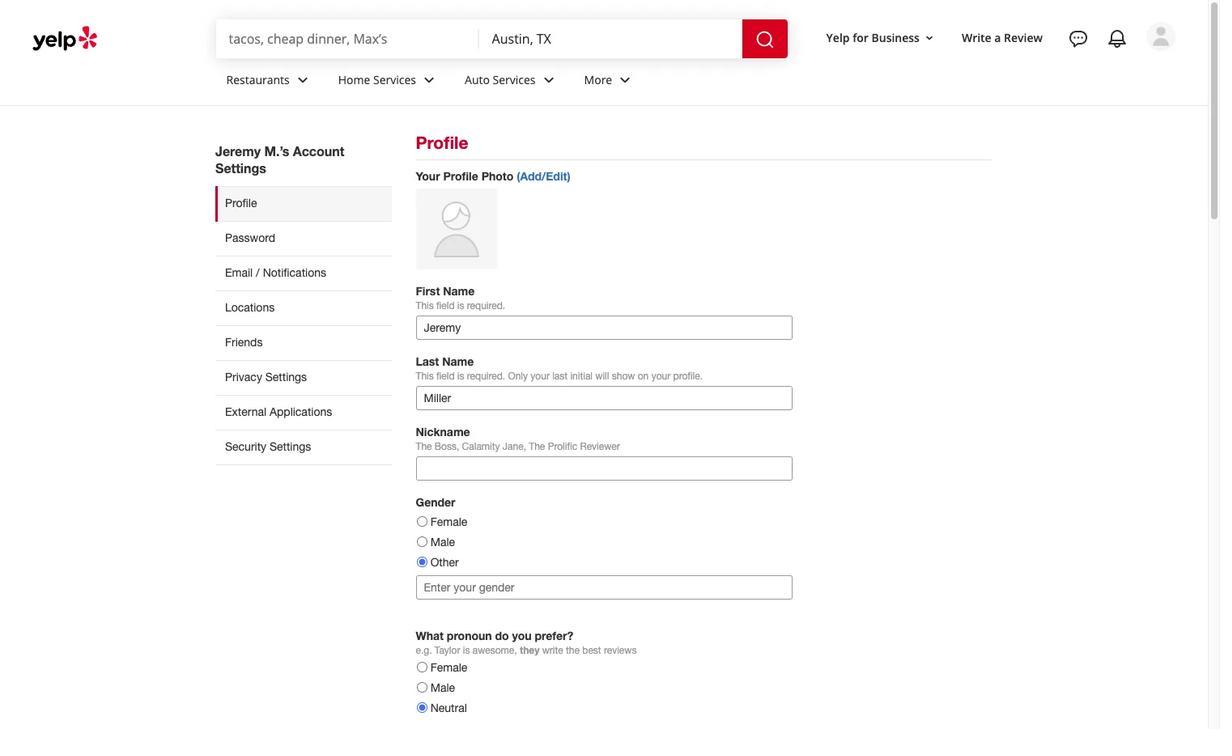 Task type: locate. For each thing, give the bounding box(es) containing it.
your left last
[[531, 371, 550, 382]]

search image
[[755, 30, 775, 49]]

your profile photo (add/edit)
[[416, 169, 571, 183]]

user actions element
[[814, 20, 1199, 120]]

0 vertical spatial profile
[[416, 133, 469, 153]]

1 horizontal spatial the
[[529, 442, 545, 453]]

boss,
[[435, 442, 460, 453]]

1 horizontal spatial your
[[652, 371, 671, 382]]

field inside first name this field is required.
[[437, 301, 455, 312]]

none field up more
[[492, 30, 730, 48]]

0 vertical spatial male
[[431, 536, 455, 549]]

the right jane, on the bottom left
[[529, 442, 545, 453]]

1 this from the top
[[416, 301, 434, 312]]

2 none field from the left
[[492, 30, 730, 48]]

this down 'first'
[[416, 301, 434, 312]]

name right 'first'
[[443, 284, 475, 298]]

0 vertical spatial female
[[431, 516, 468, 529]]

write
[[962, 30, 992, 45]]

2 male from the top
[[431, 682, 455, 695]]

is inside first name this field is required.
[[458, 301, 465, 312]]

1 required. from the top
[[467, 301, 506, 312]]

first
[[416, 284, 440, 298]]

notifications image
[[1108, 29, 1128, 49]]

auto services
[[465, 72, 536, 87]]

0 horizontal spatial none field
[[229, 30, 466, 48]]

what pronoun do you prefer? e.g. taylor is awesome, they write the best reviews
[[416, 630, 637, 657]]

jeremy m.'s account settings
[[215, 143, 345, 176]]

Male radio
[[417, 537, 427, 548]]

0 horizontal spatial your
[[531, 371, 550, 382]]

0 vertical spatial name
[[443, 284, 475, 298]]

external
[[225, 406, 267, 419]]

male
[[431, 536, 455, 549], [431, 682, 455, 695]]

profile.
[[674, 371, 703, 382]]

this down last in the left of the page
[[416, 371, 434, 382]]

initial
[[571, 371, 593, 382]]

yelp for business button
[[820, 23, 943, 52]]

2 services from the left
[[493, 72, 536, 87]]

profile up the your
[[416, 133, 469, 153]]

restaurants
[[226, 72, 290, 87]]

1 female from the top
[[431, 516, 468, 529]]

1 vertical spatial female
[[431, 662, 468, 675]]

Enter your gender text field
[[416, 576, 793, 600]]

this inside first name this field is required.
[[416, 301, 434, 312]]

1 vertical spatial is
[[458, 371, 465, 382]]

name right last in the left of the page
[[442, 355, 474, 369]]

0 horizontal spatial the
[[416, 442, 432, 453]]

jane,
[[503, 442, 527, 453]]

security
[[225, 441, 267, 454]]

1 vertical spatial field
[[437, 371, 455, 382]]

privacy settings
[[225, 371, 307, 384]]

your right on
[[652, 371, 671, 382]]

services right the auto
[[493, 72, 536, 87]]

24 chevron down v2 image for restaurants
[[293, 70, 312, 90]]

2 24 chevron down v2 image from the left
[[420, 70, 439, 90]]

female down gender
[[431, 516, 468, 529]]

None field
[[229, 30, 466, 48], [492, 30, 730, 48]]

friends
[[225, 336, 263, 349]]

1 field from the top
[[437, 301, 455, 312]]

your
[[531, 371, 550, 382], [652, 371, 671, 382]]

this for first
[[416, 301, 434, 312]]

settings down applications
[[270, 441, 311, 454]]

1 services from the left
[[373, 72, 416, 87]]

profile right the your
[[444, 169, 479, 183]]

name inside 'last name this field is required. only your last initial will show on your profile.'
[[442, 355, 474, 369]]

password link
[[215, 221, 392, 256]]

2 horizontal spatial 24 chevron down v2 image
[[539, 70, 559, 90]]

show
[[612, 371, 635, 382]]

0 vertical spatial field
[[437, 301, 455, 312]]

2 this from the top
[[416, 371, 434, 382]]

24 chevron down v2 image
[[293, 70, 312, 90], [420, 70, 439, 90], [539, 70, 559, 90]]

female down taylor
[[431, 662, 468, 675]]

24 chevron down v2 image
[[616, 70, 635, 90]]

required. for first
[[467, 301, 506, 312]]

(add/edit)
[[517, 169, 571, 183]]

other
[[431, 557, 459, 570]]

profile inside profile "link"
[[225, 197, 257, 210]]

this
[[416, 301, 434, 312], [416, 371, 434, 382]]

services right home
[[373, 72, 416, 87]]

2 your from the left
[[652, 371, 671, 382]]

1 vertical spatial required.
[[467, 371, 506, 382]]

field down last in the left of the page
[[437, 371, 455, 382]]

female radio down the e.g.
[[417, 663, 427, 673]]

None search field
[[216, 19, 791, 58]]

settings inside the jeremy m.'s account settings
[[215, 160, 266, 176]]

24 chevron down v2 image right auto services on the top of the page
[[539, 70, 559, 90]]

will
[[596, 371, 610, 382]]

profile link
[[215, 186, 392, 221]]

24 chevron down v2 image right restaurants
[[293, 70, 312, 90]]

2 vertical spatial is
[[463, 646, 470, 657]]

the
[[416, 442, 432, 453], [529, 442, 545, 453]]

profile up password
[[225, 197, 257, 210]]

required. for last
[[467, 371, 506, 382]]

0 vertical spatial is
[[458, 301, 465, 312]]

taylor
[[435, 646, 460, 657]]

write a review link
[[956, 23, 1050, 52]]

2 vertical spatial profile
[[225, 197, 257, 210]]

1 horizontal spatial services
[[493, 72, 536, 87]]

2 required. from the top
[[467, 371, 506, 382]]

male up other
[[431, 536, 455, 549]]

locations link
[[215, 291, 392, 326]]

last
[[553, 371, 568, 382]]

0 vertical spatial required.
[[467, 301, 506, 312]]

1 24 chevron down v2 image from the left
[[293, 70, 312, 90]]

0 vertical spatial female radio
[[417, 517, 427, 528]]

nickname
[[416, 425, 470, 439]]

settings
[[215, 160, 266, 176], [266, 371, 307, 384], [270, 441, 311, 454]]

female for first female radio from the top of the page
[[431, 516, 468, 529]]

reviewer
[[580, 442, 620, 453]]

name inside first name this field is required.
[[443, 284, 475, 298]]

required. inside 'last name this field is required. only your last initial will show on your profile.'
[[467, 371, 506, 382]]

1 vertical spatial female radio
[[417, 663, 427, 673]]

required.
[[467, 301, 506, 312], [467, 371, 506, 382]]

1 none field from the left
[[229, 30, 466, 48]]

0 horizontal spatial 24 chevron down v2 image
[[293, 70, 312, 90]]

settings for privacy
[[266, 371, 307, 384]]

1 vertical spatial settings
[[266, 371, 307, 384]]

male right male radio
[[431, 682, 455, 695]]

1 horizontal spatial 24 chevron down v2 image
[[420, 70, 439, 90]]

field inside 'last name this field is required. only your last initial will show on your profile.'
[[437, 371, 455, 382]]

prolific
[[548, 442, 578, 453]]

2 vertical spatial settings
[[270, 441, 311, 454]]

0 horizontal spatial services
[[373, 72, 416, 87]]

business categories element
[[213, 58, 1176, 105]]

0 vertical spatial settings
[[215, 160, 266, 176]]

0 vertical spatial this
[[416, 301, 434, 312]]

1 horizontal spatial none field
[[492, 30, 730, 48]]

none field near
[[492, 30, 730, 48]]

1 vertical spatial name
[[442, 355, 474, 369]]

required. inside first name this field is required.
[[467, 301, 506, 312]]

first name this field is required.
[[416, 284, 506, 312]]

is inside 'last name this field is required. only your last initial will show on your profile.'
[[458, 371, 465, 382]]

24 chevron down v2 image inside restaurants link
[[293, 70, 312, 90]]

1 female radio from the top
[[417, 517, 427, 528]]

24 chevron down v2 image inside auto services link
[[539, 70, 559, 90]]

on
[[638, 371, 649, 382]]

24 chevron down v2 image inside home services link
[[420, 70, 439, 90]]

2 field from the top
[[437, 371, 455, 382]]

e.g.
[[416, 646, 432, 657]]

is
[[458, 301, 465, 312], [458, 371, 465, 382], [463, 646, 470, 657]]

prefer?
[[535, 630, 574, 643]]

this for last
[[416, 371, 434, 382]]

field down 'first'
[[437, 301, 455, 312]]

external applications
[[225, 406, 332, 419]]

home services
[[338, 72, 416, 87]]

is for last
[[458, 371, 465, 382]]

female radio up male option
[[417, 517, 427, 528]]

services
[[373, 72, 416, 87], [493, 72, 536, 87]]

external applications link
[[215, 395, 392, 430]]

yelp
[[827, 30, 850, 45]]

none field up home
[[229, 30, 466, 48]]

the left boss,
[[416, 442, 432, 453]]

is inside what pronoun do you prefer? e.g. taylor is awesome, they write the best reviews
[[463, 646, 470, 657]]

review
[[1005, 30, 1043, 45]]

email / notifications
[[225, 267, 326, 279]]

24 chevron down v2 image left the auto
[[420, 70, 439, 90]]

2 female from the top
[[431, 662, 468, 675]]

1 male from the top
[[431, 536, 455, 549]]

3 24 chevron down v2 image from the left
[[539, 70, 559, 90]]

1 vertical spatial this
[[416, 371, 434, 382]]

name
[[443, 284, 475, 298], [442, 355, 474, 369]]

more link
[[572, 58, 648, 105]]

(add/edit) link
[[517, 169, 571, 183]]

Female radio
[[417, 517, 427, 528], [417, 663, 427, 673]]

settings up external applications
[[266, 371, 307, 384]]

this inside 'last name this field is required. only your last initial will show on your profile.'
[[416, 371, 434, 382]]

settings down jeremy
[[215, 160, 266, 176]]

email / notifications link
[[215, 256, 392, 291]]

profile
[[416, 133, 469, 153], [444, 169, 479, 183], [225, 197, 257, 210]]

1 vertical spatial male
[[431, 682, 455, 695]]

field
[[437, 301, 455, 312], [437, 371, 455, 382]]

services for home services
[[373, 72, 416, 87]]

none field find
[[229, 30, 466, 48]]

female
[[431, 516, 468, 529], [431, 662, 468, 675]]

security settings link
[[215, 430, 392, 466]]



Task type: vqa. For each thing, say whether or not it's contained in the screenshot.
bottommost is
yes



Task type: describe. For each thing, give the bounding box(es) containing it.
email
[[225, 267, 253, 279]]

they
[[520, 645, 540, 657]]

you
[[512, 630, 532, 643]]

settings for security
[[270, 441, 311, 454]]

friends link
[[215, 326, 392, 360]]

field for last
[[437, 371, 455, 382]]

Near text field
[[492, 30, 730, 48]]

nickname the boss, calamity jane, the prolific reviewer
[[416, 425, 620, 453]]

home
[[338, 72, 371, 87]]

calamity
[[462, 442, 500, 453]]

Last Name text field
[[416, 386, 793, 411]]

field for first
[[437, 301, 455, 312]]

Other radio
[[417, 557, 427, 568]]

what
[[416, 630, 444, 643]]

Nickname text field
[[416, 457, 793, 481]]

password
[[225, 232, 275, 245]]

only
[[508, 371, 528, 382]]

/
[[256, 267, 260, 279]]

1 the from the left
[[416, 442, 432, 453]]

24 chevron down v2 image for home services
[[420, 70, 439, 90]]

male for male option
[[431, 536, 455, 549]]

jeremy m. image
[[1147, 22, 1176, 51]]

home services link
[[325, 58, 452, 105]]

write a review
[[962, 30, 1043, 45]]

Neutral radio
[[417, 703, 427, 714]]

last
[[416, 355, 439, 369]]

name for last
[[442, 355, 474, 369]]

business
[[872, 30, 920, 45]]

16 chevron down v2 image
[[923, 31, 936, 44]]

2 the from the left
[[529, 442, 545, 453]]

best
[[583, 646, 602, 657]]

last name this field is required. only your last initial will show on your profile.
[[416, 355, 703, 382]]

more
[[585, 72, 613, 87]]

gender
[[416, 496, 456, 510]]

for
[[853, 30, 869, 45]]

applications
[[270, 406, 332, 419]]

auto
[[465, 72, 490, 87]]

Male radio
[[417, 683, 427, 694]]

notifications
[[263, 267, 326, 279]]

male for male radio
[[431, 682, 455, 695]]

female for 2nd female radio
[[431, 662, 468, 675]]

write
[[543, 646, 564, 657]]

security settings
[[225, 441, 311, 454]]

pronoun
[[447, 630, 492, 643]]

locations
[[225, 301, 275, 314]]

messages image
[[1069, 29, 1089, 49]]

a
[[995, 30, 1002, 45]]

m.'s
[[264, 143, 289, 159]]

yelp for business
[[827, 30, 920, 45]]

services for auto services
[[493, 72, 536, 87]]

neutral
[[431, 702, 467, 715]]

your
[[416, 169, 440, 183]]

jeremy
[[215, 143, 261, 159]]

1 vertical spatial profile
[[444, 169, 479, 183]]

reviews
[[604, 646, 637, 657]]

privacy
[[225, 371, 262, 384]]

privacy settings link
[[215, 360, 392, 395]]

2 female radio from the top
[[417, 663, 427, 673]]

do
[[495, 630, 509, 643]]

account
[[293, 143, 345, 159]]

1 your from the left
[[531, 371, 550, 382]]

is for first
[[458, 301, 465, 312]]

auto services link
[[452, 58, 572, 105]]

Find text field
[[229, 30, 466, 48]]

name for first
[[443, 284, 475, 298]]

First Name text field
[[416, 316, 793, 340]]

awesome,
[[473, 646, 517, 657]]

restaurants link
[[213, 58, 325, 105]]

photo
[[482, 169, 514, 183]]

the
[[566, 646, 580, 657]]

24 chevron down v2 image for auto services
[[539, 70, 559, 90]]



